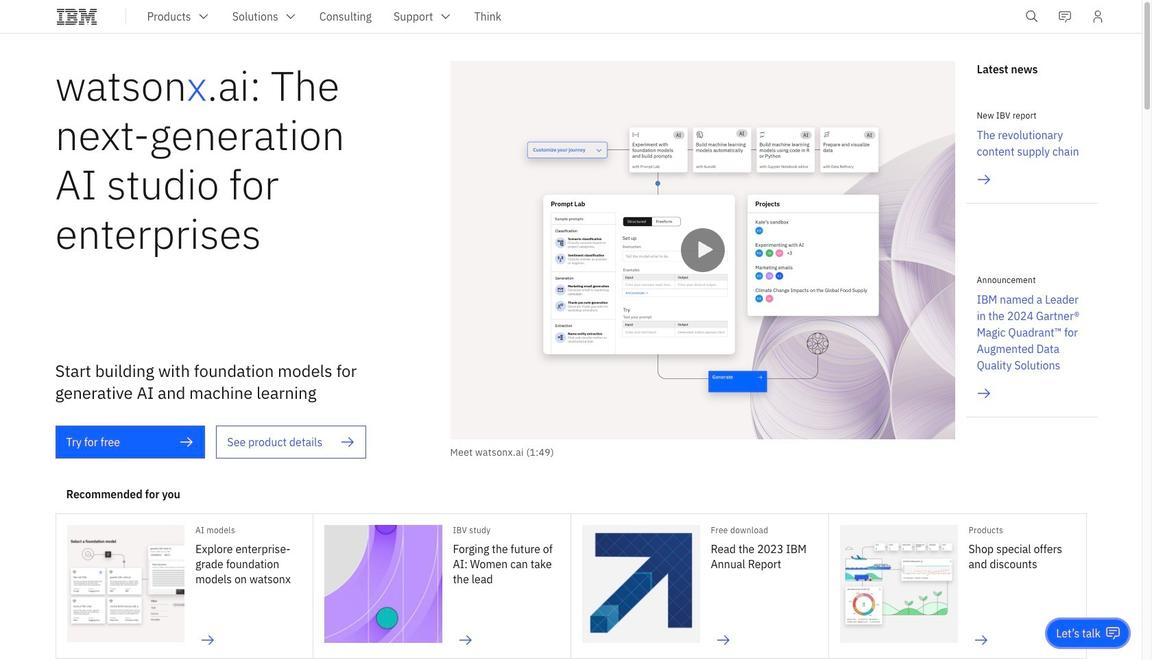 Task type: vqa. For each thing, say whether or not it's contained in the screenshot.
'Open Cookie Preferences Modal' section
no



Task type: locate. For each thing, give the bounding box(es) containing it.
let's talk element
[[1056, 626, 1101, 641]]



